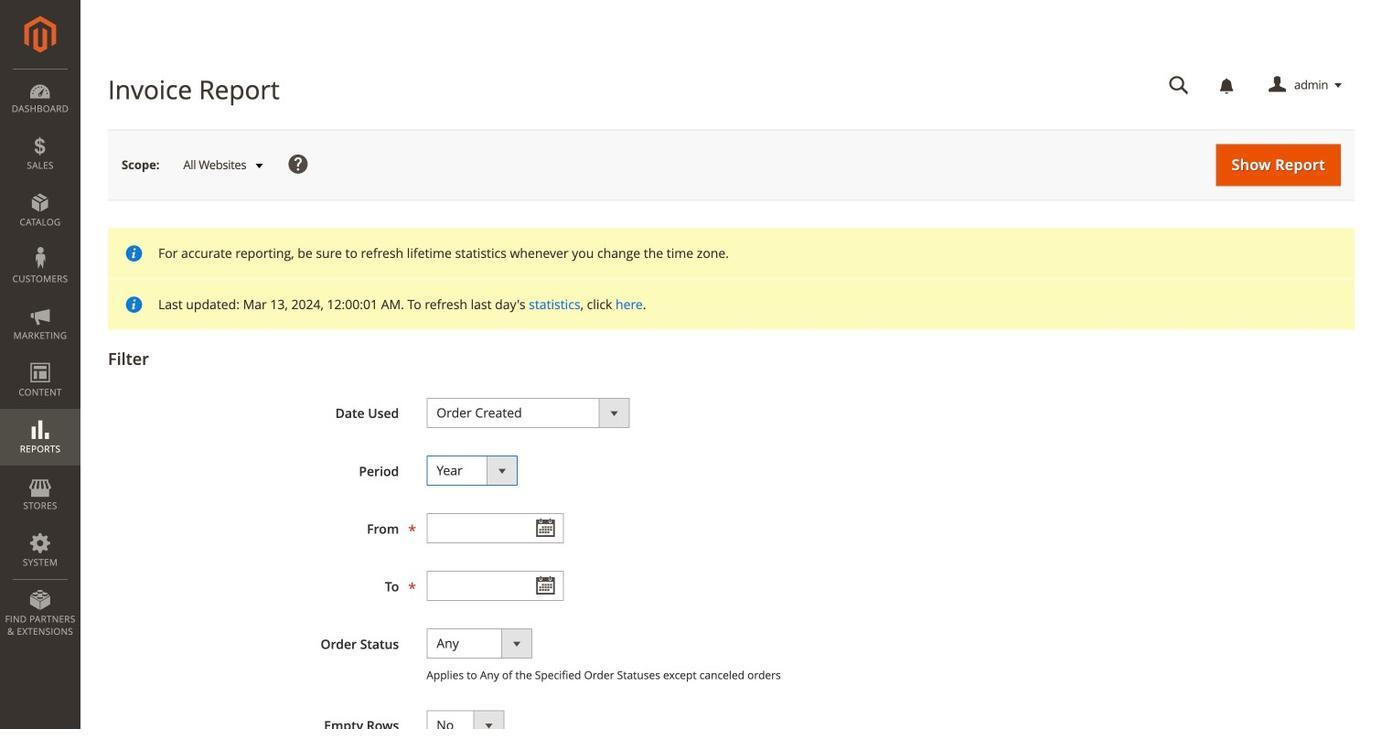 Task type: locate. For each thing, give the bounding box(es) containing it.
magento admin panel image
[[24, 16, 56, 53]]

menu bar
[[0, 69, 81, 647]]

None text field
[[1156, 70, 1202, 102], [427, 513, 564, 543], [1156, 70, 1202, 102], [427, 513, 564, 543]]

None text field
[[427, 571, 564, 601]]



Task type: vqa. For each thing, say whether or not it's contained in the screenshot.
the Magento Admin Panel icon
yes



